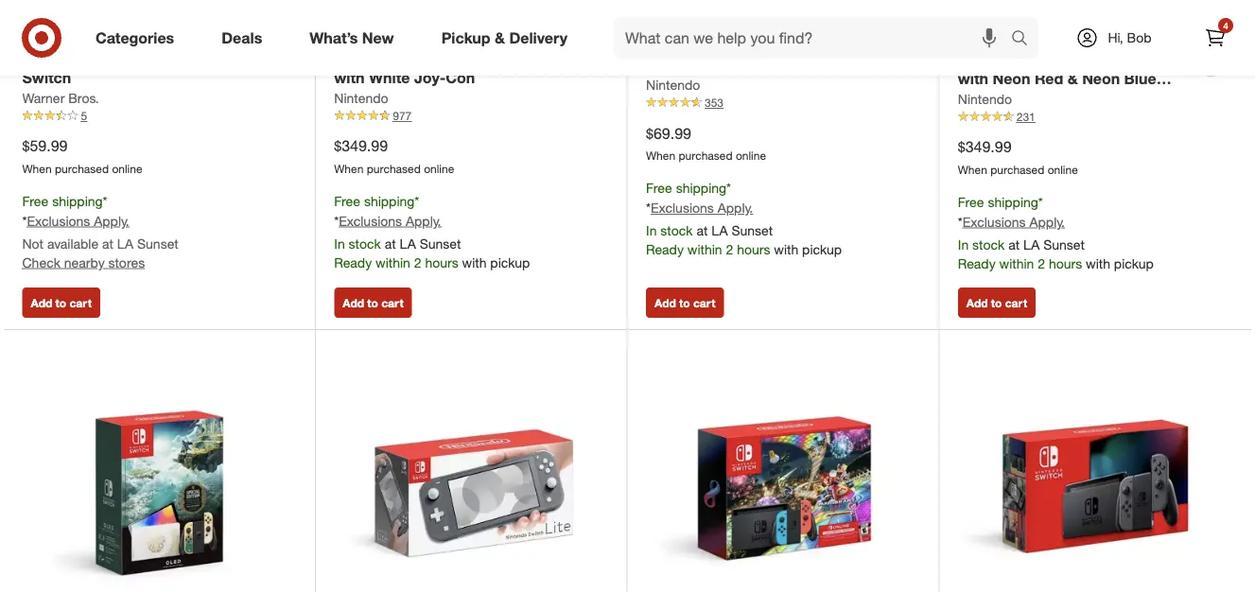 Task type: vqa. For each thing, say whether or not it's contained in the screenshot.
the middle Nintendo link
yes



Task type: locate. For each thing, give the bounding box(es) containing it.
$349.99 when purchased online
[[334, 137, 454, 176], [958, 138, 1078, 177]]

purchased down $69.99
[[679, 149, 733, 163]]

online down the '353' link
[[736, 149, 766, 163]]

joy- inside nintendo switch - oled model with neon red & neon blue joy-con
[[958, 91, 990, 110]]

online
[[736, 149, 766, 163], [112, 162, 142, 176], [424, 162, 454, 176], [1048, 163, 1078, 177]]

apply. inside free shipping * * exclusions apply. not available at la sunset check nearby stores
[[94, 212, 129, 229]]

nintendo down white
[[334, 90, 388, 106]]

&
[[495, 28, 505, 47], [1068, 70, 1078, 88]]

red
[[1035, 70, 1064, 88]]

exclusions apply. link for nintendo switch - oled model with white joy-con
[[339, 212, 441, 229]]

*
[[727, 180, 731, 196], [103, 193, 107, 209], [415, 193, 419, 209], [1039, 194, 1043, 210], [646, 199, 651, 216], [22, 212, 27, 229], [334, 212, 339, 229], [958, 213, 963, 230]]

sunset for nintendo switch - oled model with white joy-con
[[420, 235, 461, 252]]

within
[[688, 241, 722, 258], [376, 254, 410, 271], [1000, 255, 1034, 272]]

nintendo switch oled model -  the legend of zelda: tears of the kingdom edition image
[[22, 349, 296, 593], [22, 349, 296, 593]]

3 add to cart button from the left
[[646, 288, 724, 318]]

2 for nintendo switch - oled model with white joy-con
[[414, 254, 421, 271]]

add to cart button for hogwarts legacy - nintendo switch
[[22, 288, 100, 318]]

1 add from the left
[[31, 296, 52, 310]]

cart for nintendo switch - oled model with neon red & neon blue joy-con
[[1005, 296, 1027, 310]]

2 neon from the left
[[1082, 70, 1120, 88]]

purchased for hogwarts legacy - nintendo switch
[[55, 162, 109, 176]]

1 horizontal spatial in
[[646, 222, 657, 239]]

apply.
[[718, 199, 753, 216], [94, 212, 129, 229], [406, 212, 441, 229], [1030, 213, 1065, 230]]

exclusions for nintendo switch pro controller
[[651, 199, 714, 216]]

model down delivery
[[513, 47, 558, 65]]

0 horizontal spatial ready
[[334, 254, 372, 271]]

3 add from the left
[[655, 296, 676, 310]]

$349.99 when purchased online down 977 on the left top of page
[[334, 137, 454, 176]]

pickup
[[441, 28, 491, 47]]

4 add from the left
[[967, 296, 988, 310]]

exclusions inside free shipping * * exclusions apply. not available at la sunset check nearby stores
[[27, 212, 90, 229]]

1 horizontal spatial hours
[[737, 241, 770, 258]]

nintendo switch - oled model with white joy-con image
[[334, 0, 608, 35], [334, 0, 608, 35]]

ready
[[646, 241, 684, 258], [334, 254, 372, 271], [958, 255, 996, 272]]

nintendo switch - oled model with neon red & neon blue joy-con image
[[958, 0, 1233, 36], [958, 0, 1233, 36]]

shipping down 231
[[988, 194, 1039, 210]]

apply. for hogwarts legacy - nintendo switch
[[94, 212, 129, 229]]

with
[[334, 69, 365, 87], [958, 70, 989, 88], [774, 241, 799, 258], [462, 254, 487, 271], [1086, 255, 1111, 272]]

add to cart
[[31, 296, 92, 310], [343, 296, 404, 310], [655, 296, 716, 310], [967, 296, 1027, 310]]

white
[[369, 69, 410, 87]]

hogwarts legacy - nintendo switch image
[[22, 0, 296, 35], [22, 0, 296, 35]]

2 horizontal spatial stock
[[973, 236, 1005, 253]]

deals
[[222, 28, 262, 47]]

in
[[646, 222, 657, 239], [334, 235, 345, 252], [958, 236, 969, 253]]

0 horizontal spatial 2
[[414, 254, 421, 271]]

nintendo down deals at the left of the page
[[163, 47, 229, 65]]

- inside 'nintendo switch - oled model with white joy-con'
[[457, 47, 463, 65]]

0 horizontal spatial -
[[153, 47, 159, 65]]

3 add to cart from the left
[[655, 296, 716, 310]]

add for nintendo switch pro controller
[[655, 296, 676, 310]]

add
[[31, 296, 52, 310], [343, 296, 364, 310], [655, 296, 676, 310], [967, 296, 988, 310]]

cart
[[69, 296, 92, 310], [381, 296, 404, 310], [693, 296, 716, 310], [1005, 296, 1027, 310]]

1 horizontal spatial ready
[[646, 241, 684, 258]]

1 horizontal spatial nintendo link
[[646, 76, 700, 95]]

neon
[[993, 70, 1031, 88], [1082, 70, 1120, 88]]

977 link
[[334, 108, 608, 124]]

1 horizontal spatial $349.99 when purchased online
[[958, 138, 1078, 177]]

2 for nintendo switch - oled model with neon red & neon blue joy-con
[[1038, 255, 1045, 272]]

2 to from the left
[[367, 296, 378, 310]]

sunset
[[732, 222, 773, 239], [137, 235, 179, 252], [420, 235, 461, 252], [1044, 236, 1085, 253]]

stock
[[661, 222, 693, 239], [349, 235, 381, 252], [973, 236, 1005, 253]]

nintendo switch pro controller image
[[646, 0, 920, 35], [646, 0, 920, 35]]

1 horizontal spatial within
[[688, 241, 722, 258]]

1 neon from the left
[[993, 70, 1031, 88]]

joy-
[[414, 69, 446, 87], [958, 91, 990, 110]]

$349.99
[[334, 137, 388, 155], [958, 138, 1012, 156]]

free for nintendo switch - oled model with white joy-con
[[334, 193, 360, 209]]

1 horizontal spatial pickup
[[802, 241, 842, 258]]

purchased down 231
[[991, 163, 1045, 177]]

con
[[446, 69, 475, 87], [990, 91, 1019, 110]]

nintendo for nintendo switch pro controller the nintendo link
[[646, 77, 700, 93]]

neon left red at the right top
[[993, 70, 1031, 88]]

What can we help you find? suggestions appear below search field
[[614, 17, 1016, 59]]

$59.99 when purchased online
[[22, 137, 142, 176]]

oled
[[467, 47, 509, 65], [1091, 48, 1133, 66]]

nintendo for the nintendo link corresponding to nintendo switch - oled model with white joy-con
[[334, 90, 388, 106]]

exclusions apply. link
[[651, 199, 753, 216], [27, 212, 129, 229], [339, 212, 441, 229], [963, 213, 1065, 230]]

1 add to cart from the left
[[31, 296, 92, 310]]

add to cart for nintendo switch pro controller
[[655, 296, 716, 310]]

add to cart button for nintendo switch - oled model with white joy-con
[[334, 288, 412, 318]]

purchased inside $59.99 when purchased online
[[55, 162, 109, 176]]

switch
[[404, 47, 453, 65], [716, 47, 765, 65], [1028, 48, 1077, 66], [22, 69, 71, 87]]

2 cart from the left
[[381, 296, 404, 310]]

nintendo up "353"
[[646, 47, 712, 65]]

2 horizontal spatial -
[[1081, 48, 1087, 66]]

nintendo link down white
[[334, 89, 388, 108]]

4 cart from the left
[[1005, 296, 1027, 310]]

1 cart from the left
[[69, 296, 92, 310]]

nintendo link
[[646, 76, 700, 95], [334, 89, 388, 108], [958, 90, 1012, 109]]

$69.99 when purchased online
[[646, 124, 766, 163]]

at for nintendo switch - oled model with neon red & neon blue joy-con
[[1009, 236, 1020, 253]]

& inside nintendo switch - oled model with neon red & neon blue joy-con
[[1068, 70, 1078, 88]]

at inside free shipping * * exclusions apply. not available at la sunset check nearby stores
[[102, 235, 113, 252]]

to for nintendo switch - oled model with white joy-con
[[367, 296, 378, 310]]

nintendo link for nintendo switch pro controller
[[646, 76, 700, 95]]

online inside $59.99 when purchased online
[[112, 162, 142, 176]]

la for nintendo switch pro controller
[[712, 222, 728, 239]]

nintendo switch + mariokart 8 deluxe special edition bundle image
[[646, 349, 920, 593], [646, 349, 920, 593]]

nintendo inside hogwarts legacy - nintendo switch
[[163, 47, 229, 65]]

1 horizontal spatial oled
[[1091, 48, 1133, 66]]

online for nintendo switch - oled model with white joy-con
[[424, 162, 454, 176]]

within for nintendo switch pro controller
[[688, 241, 722, 258]]

when inside $59.99 when purchased online
[[22, 162, 52, 176]]

0 horizontal spatial joy-
[[414, 69, 446, 87]]

5 link
[[22, 108, 296, 124]]

online down 5 link
[[112, 162, 142, 176]]

check nearby stores button
[[22, 253, 145, 272]]

warner
[[22, 90, 65, 106]]

online down 231 link
[[1048, 163, 1078, 177]]

sunset for nintendo switch - oled model with neon red & neon blue joy-con
[[1044, 236, 1085, 253]]

purchased down $59.99
[[55, 162, 109, 176]]

0 horizontal spatial con
[[446, 69, 475, 87]]

free shipping * * exclusions apply. in stock at  la sunset ready within 2 hours with pickup
[[646, 180, 842, 258], [334, 193, 530, 271], [958, 194, 1154, 272]]

shipping for nintendo switch pro controller
[[676, 180, 727, 196]]

nintendo switch lite image
[[334, 349, 608, 593], [334, 349, 608, 593]]

1 add to cart button from the left
[[22, 288, 100, 318]]

231 link
[[958, 109, 1233, 125]]

977
[[393, 109, 412, 123]]

when for nintendo switch pro controller
[[646, 149, 676, 163]]

1 vertical spatial &
[[1068, 70, 1078, 88]]

- inside hogwarts legacy - nintendo switch
[[153, 47, 159, 65]]

2 horizontal spatial hours
[[1049, 255, 1082, 272]]

pickup for nintendo switch - oled model with white joy-con
[[490, 254, 530, 271]]

$349.99 when purchased online down 231
[[958, 138, 1078, 177]]

add to cart button for nintendo switch - oled model with neon red & neon blue joy-con
[[958, 288, 1036, 318]]

with inside 'nintendo switch - oled model with white joy-con'
[[334, 69, 365, 87]]

sunset for hogwarts legacy - nintendo switch
[[137, 235, 179, 252]]

pro
[[769, 47, 794, 65]]

joy- right white
[[414, 69, 446, 87]]

oled down hi,
[[1091, 48, 1133, 66]]

2 add from the left
[[343, 296, 364, 310]]

legacy
[[97, 47, 149, 65]]

stock for nintendo switch - oled model with white joy-con
[[349, 235, 381, 252]]

0 horizontal spatial pickup
[[490, 254, 530, 271]]

model inside nintendo switch - oled model with neon red & neon blue joy-con
[[1137, 48, 1182, 66]]

2 horizontal spatial free shipping * * exclusions apply. in stock at  la sunset ready within 2 hours with pickup
[[958, 194, 1154, 272]]

switch for nintendo switch - oled model with white joy-con
[[404, 47, 453, 65]]

1 horizontal spatial 2
[[726, 241, 733, 258]]

0 horizontal spatial $349.99
[[334, 137, 388, 155]]

0 horizontal spatial within
[[376, 254, 410, 271]]

& right pickup
[[495, 28, 505, 47]]

switch up warner
[[22, 69, 71, 87]]

2 horizontal spatial within
[[1000, 255, 1034, 272]]

pickup
[[802, 241, 842, 258], [490, 254, 530, 271], [1114, 255, 1154, 272]]

not
[[22, 235, 44, 252]]

joy- left 231
[[958, 91, 990, 110]]

when
[[646, 149, 676, 163], [22, 162, 52, 176], [334, 162, 364, 176], [958, 163, 988, 177]]

nintendo switch - oled model with neon red & neon blue joy-con
[[958, 48, 1182, 110]]

4 link
[[1195, 17, 1236, 59]]

model inside 'nintendo switch - oled model with white joy-con'
[[513, 47, 558, 65]]

free shipping * * exclusions apply. in stock at  la sunset ready within 2 hours with pickup for nintendo switch - oled model with white joy-con
[[334, 193, 530, 271]]

when inside $69.99 when purchased online
[[646, 149, 676, 163]]

0 horizontal spatial &
[[495, 28, 505, 47]]

1 horizontal spatial &
[[1068, 70, 1078, 88]]

nintendo up 231
[[958, 48, 1023, 66]]

shipping
[[676, 180, 727, 196], [52, 193, 103, 209], [364, 193, 415, 209], [988, 194, 1039, 210]]

purchased
[[679, 149, 733, 163], [55, 162, 109, 176], [367, 162, 421, 176], [991, 163, 1045, 177]]

nintendo inside 'nintendo switch - oled model with white joy-con'
[[334, 47, 400, 65]]

2 add to cart from the left
[[343, 296, 404, 310]]

sunset for nintendo switch pro controller
[[732, 222, 773, 239]]

neon up 231 link
[[1082, 70, 1120, 88]]

free inside free shipping * * exclusions apply. not available at la sunset check nearby stores
[[22, 193, 48, 209]]

0 horizontal spatial hours
[[425, 254, 459, 271]]

1 horizontal spatial -
[[457, 47, 463, 65]]

hours
[[737, 241, 770, 258], [425, 254, 459, 271], [1049, 255, 1082, 272]]

nintendo switch pro controller link
[[646, 46, 870, 67]]

switch down pickup
[[404, 47, 453, 65]]

switch up red at the right top
[[1028, 48, 1077, 66]]

oled inside nintendo switch - oled model with neon red & neon blue joy-con
[[1091, 48, 1133, 66]]

1 vertical spatial joy-
[[958, 91, 990, 110]]

shipping up available
[[52, 193, 103, 209]]

to
[[55, 296, 66, 310], [367, 296, 378, 310], [679, 296, 690, 310], [991, 296, 1002, 310]]

2 horizontal spatial in
[[958, 236, 969, 253]]

2
[[726, 241, 733, 258], [414, 254, 421, 271], [1038, 255, 1045, 272]]

0 vertical spatial con
[[446, 69, 475, 87]]

purchased down 977 on the left top of page
[[367, 162, 421, 176]]

online inside $69.99 when purchased online
[[736, 149, 766, 163]]

stores
[[108, 254, 145, 271]]

nintendo for nintendo switch pro controller
[[646, 47, 712, 65]]

free shipping * * exclusions apply. in stock at  la sunset ready within 2 hours with pickup for nintendo switch pro controller
[[646, 180, 842, 258]]

nintendo inside nintendo switch - oled model with neon red & neon blue joy-con
[[958, 48, 1023, 66]]

0 horizontal spatial oled
[[467, 47, 509, 65]]

shipping for nintendo switch - oled model with neon red & neon blue joy-con
[[988, 194, 1039, 210]]

search
[[1003, 30, 1048, 49]]

0 horizontal spatial nintendo link
[[334, 89, 388, 108]]

4
[[1223, 19, 1229, 31]]

3 cart from the left
[[693, 296, 716, 310]]

3 to from the left
[[679, 296, 690, 310]]

available
[[47, 235, 99, 252]]

nintendo for nintendo switch - oled model with neon red & neon blue joy-con
[[958, 48, 1023, 66]]

1 horizontal spatial $349.99
[[958, 138, 1012, 156]]

shipping for hogwarts legacy - nintendo switch
[[52, 193, 103, 209]]

0 horizontal spatial neon
[[993, 70, 1031, 88]]

free
[[646, 180, 672, 196], [22, 193, 48, 209], [334, 193, 360, 209], [958, 194, 984, 210]]

hi,
[[1108, 29, 1124, 46]]

nintendo for the nintendo link related to nintendo switch - oled model with neon red & neon blue joy-con
[[958, 91, 1012, 107]]

nearby
[[64, 254, 105, 271]]

1 vertical spatial con
[[990, 91, 1019, 110]]

switch inside 'nintendo switch - oled model with white joy-con'
[[404, 47, 453, 65]]

ready for nintendo switch pro controller
[[646, 241, 684, 258]]

0 horizontal spatial model
[[513, 47, 558, 65]]

0 horizontal spatial stock
[[349, 235, 381, 252]]

0 vertical spatial &
[[495, 28, 505, 47]]

with inside nintendo switch - oled model with neon red & neon blue joy-con
[[958, 70, 989, 88]]

1 horizontal spatial model
[[1137, 48, 1182, 66]]

1 horizontal spatial joy-
[[958, 91, 990, 110]]

- for nintendo switch - oled model with white joy-con
[[457, 47, 463, 65]]

0 horizontal spatial free shipping * * exclusions apply. in stock at  la sunset ready within 2 hours with pickup
[[334, 193, 530, 271]]

4 to from the left
[[991, 296, 1002, 310]]

2 horizontal spatial ready
[[958, 255, 996, 272]]

2 horizontal spatial pickup
[[1114, 255, 1154, 272]]

oled inside 'nintendo switch - oled model with white joy-con'
[[467, 47, 509, 65]]

with for nintendo switch - oled model with neon red & neon blue joy-con
[[1086, 255, 1111, 272]]

purchased for nintendo switch - oled model with neon red & neon blue joy-con
[[991, 163, 1045, 177]]

sunset inside free shipping * * exclusions apply. not available at la sunset check nearby stores
[[137, 235, 179, 252]]

-
[[153, 47, 159, 65], [457, 47, 463, 65], [1081, 48, 1087, 66]]

1 to from the left
[[55, 296, 66, 310]]

model down bob
[[1137, 48, 1182, 66]]

online for nintendo switch pro controller
[[736, 149, 766, 163]]

when for hogwarts legacy - nintendo switch
[[22, 162, 52, 176]]

con down search button
[[990, 91, 1019, 110]]

1 horizontal spatial neon
[[1082, 70, 1120, 88]]

2 horizontal spatial 2
[[1038, 255, 1045, 272]]

1 horizontal spatial con
[[990, 91, 1019, 110]]

add for nintendo switch - oled model with white joy-con
[[343, 296, 364, 310]]

con up 977 link
[[446, 69, 475, 87]]

nintendo down new
[[334, 47, 400, 65]]

model
[[513, 47, 558, 65], [1137, 48, 1182, 66]]

la inside free shipping * * exclusions apply. not available at la sunset check nearby stores
[[117, 235, 134, 252]]

exclusions for nintendo switch - oled model with neon red & neon blue joy-con
[[963, 213, 1026, 230]]

add to cart for nintendo switch - oled model with neon red & neon blue joy-con
[[967, 296, 1027, 310]]

free for hogwarts legacy - nintendo switch
[[22, 193, 48, 209]]

0 horizontal spatial $349.99 when purchased online
[[334, 137, 454, 176]]

1 horizontal spatial free shipping * * exclusions apply. in stock at  la sunset ready within 2 hours with pickup
[[646, 180, 842, 258]]

0 vertical spatial joy-
[[414, 69, 446, 87]]

exclusions apply. link for nintendo switch - oled model with neon red & neon blue joy-con
[[963, 213, 1065, 230]]

exclusions
[[651, 199, 714, 216], [27, 212, 90, 229], [339, 212, 402, 229], [963, 213, 1026, 230]]

& right red at the right top
[[1068, 70, 1078, 88]]

at
[[697, 222, 708, 239], [102, 235, 113, 252], [385, 235, 396, 252], [1009, 236, 1020, 253]]

nintendo link down search button
[[958, 90, 1012, 109]]

shipping down 977 on the left top of page
[[364, 193, 415, 209]]

2 horizontal spatial nintendo link
[[958, 90, 1012, 109]]

add to cart button
[[22, 288, 100, 318], [334, 288, 412, 318], [646, 288, 724, 318], [958, 288, 1036, 318]]

bob
[[1127, 29, 1152, 46]]

with for nintendo switch pro controller
[[774, 241, 799, 258]]

hogwarts
[[22, 47, 93, 65]]

switch inside nintendo switch - oled model with neon red & neon blue joy-con
[[1028, 48, 1077, 66]]

nintendo down search button
[[958, 91, 1012, 107]]

model for nintendo switch - oled model with neon red & neon blue joy-con
[[1137, 48, 1182, 66]]

la
[[712, 222, 728, 239], [117, 235, 134, 252], [400, 235, 416, 252], [1024, 236, 1040, 253]]

nintendo up $69.99
[[646, 77, 700, 93]]

1 horizontal spatial stock
[[661, 222, 693, 239]]

nintendo
[[163, 47, 229, 65], [334, 47, 400, 65], [646, 47, 712, 65], [958, 48, 1023, 66], [646, 77, 700, 93], [334, 90, 388, 106], [958, 91, 1012, 107]]

0 horizontal spatial in
[[334, 235, 345, 252]]

blue
[[1124, 70, 1157, 88]]

switch left pro
[[716, 47, 765, 65]]

what's new link
[[294, 17, 418, 59]]

nintendo link up $69.99
[[646, 76, 700, 95]]

exclusions apply. link for hogwarts legacy - nintendo switch
[[27, 212, 129, 229]]

shipping inside free shipping * * exclusions apply. not available at la sunset check nearby stores
[[52, 193, 103, 209]]

online down 977 link
[[424, 162, 454, 176]]

purchased inside $69.99 when purchased online
[[679, 149, 733, 163]]

purchased for nintendo switch pro controller
[[679, 149, 733, 163]]

controller
[[798, 47, 870, 65]]

oled down pickup & delivery
[[467, 47, 509, 65]]

- inside nintendo switch - oled model with neon red & neon blue joy-con
[[1081, 48, 1087, 66]]

shipping down $69.99 when purchased online
[[676, 180, 727, 196]]

2 add to cart button from the left
[[334, 288, 412, 318]]

cart for nintendo switch - oled model with white joy-con
[[381, 296, 404, 310]]

4 add to cart from the left
[[967, 296, 1027, 310]]

4 add to cart button from the left
[[958, 288, 1036, 318]]

nintendo switch with gray joy-con image
[[958, 349, 1233, 593], [958, 349, 1233, 593]]

5
[[81, 109, 87, 123]]

at for hogwarts legacy - nintendo switch
[[102, 235, 113, 252]]

to for nintendo switch - oled model with neon red & neon blue joy-con
[[991, 296, 1002, 310]]



Task type: describe. For each thing, give the bounding box(es) containing it.
stock for nintendo switch - oled model with neon red & neon blue joy-con
[[973, 236, 1005, 253]]

nintendo switch - oled model with white joy-con
[[334, 47, 558, 87]]

search button
[[1003, 17, 1048, 62]]

free for nintendo switch pro controller
[[646, 180, 672, 196]]

when for nintendo switch - oled model with white joy-con
[[334, 162, 364, 176]]

exclusions apply. link for nintendo switch pro controller
[[651, 199, 753, 216]]

nintendo switch - oled model with neon red & neon blue joy-con link
[[958, 46, 1189, 110]]

free shipping * * exclusions apply. in stock at  la sunset ready within 2 hours with pickup for nintendo switch - oled model with neon red & neon blue joy-con
[[958, 194, 1154, 272]]

pickup & delivery link
[[425, 17, 591, 59]]

delivery
[[509, 28, 568, 47]]

hours for nintendo switch - oled model with white joy-con
[[425, 254, 459, 271]]

apply. for nintendo switch pro controller
[[718, 199, 753, 216]]

add to cart button for nintendo switch pro controller
[[646, 288, 724, 318]]

warner bros.
[[22, 90, 99, 106]]

hours for nintendo switch pro controller
[[737, 241, 770, 258]]

free shipping * * exclusions apply. not available at la sunset check nearby stores
[[22, 193, 179, 271]]

ready for nintendo switch - oled model with neon red & neon blue joy-con
[[958, 255, 996, 272]]

apply. for nintendo switch - oled model with neon red & neon blue joy-con
[[1030, 213, 1065, 230]]

$349.99 when purchased online for neon
[[958, 138, 1078, 177]]

warner bros. link
[[22, 89, 99, 108]]

joy- inside 'nintendo switch - oled model with white joy-con'
[[414, 69, 446, 87]]

231
[[1017, 110, 1036, 124]]

model for nintendo switch - oled model with white joy-con
[[513, 47, 558, 65]]

353 link
[[646, 95, 920, 111]]

switch inside hogwarts legacy - nintendo switch
[[22, 69, 71, 87]]

$349.99 for nintendo switch - oled model with white joy-con
[[334, 137, 388, 155]]

oled for &
[[1091, 48, 1133, 66]]

to for nintendo switch pro controller
[[679, 296, 690, 310]]

hi, bob
[[1108, 29, 1152, 46]]

hours for nintendo switch - oled model with neon red & neon blue joy-con
[[1049, 255, 1082, 272]]

add to cart for nintendo switch - oled model with white joy-con
[[343, 296, 404, 310]]

cart for nintendo switch pro controller
[[693, 296, 716, 310]]

ready for nintendo switch - oled model with white joy-con
[[334, 254, 372, 271]]

la for nintendo switch - oled model with white joy-con
[[400, 235, 416, 252]]

when for nintendo switch - oled model with neon red & neon blue joy-con
[[958, 163, 988, 177]]

within for nintendo switch - oled model with white joy-con
[[376, 254, 410, 271]]

- for nintendo switch - oled model with neon red & neon blue joy-con
[[1081, 48, 1087, 66]]

$349.99 when purchased online for white
[[334, 137, 454, 176]]

con inside 'nintendo switch - oled model with white joy-con'
[[446, 69, 475, 87]]

- for hogwarts legacy - nintendo switch
[[153, 47, 159, 65]]

nintendo switch - oled model with white joy-con link
[[334, 46, 564, 89]]

bros.
[[68, 90, 99, 106]]

to for hogwarts legacy - nintendo switch
[[55, 296, 66, 310]]

pickup & delivery
[[441, 28, 568, 47]]

nintendo link for nintendo switch - oled model with neon red & neon blue joy-con
[[958, 90, 1012, 109]]

$349.99 for nintendo switch - oled model with neon red & neon blue joy-con
[[958, 138, 1012, 156]]

hogwarts legacy - nintendo switch link
[[22, 46, 252, 89]]

nintendo for nintendo switch - oled model with white joy-con
[[334, 47, 400, 65]]

categories link
[[79, 17, 198, 59]]

353
[[705, 96, 724, 110]]

$69.99
[[646, 124, 691, 142]]

new
[[362, 28, 394, 47]]

pickup for nintendo switch - oled model with neon red & neon blue joy-con
[[1114, 255, 1154, 272]]

oled for con
[[467, 47, 509, 65]]

at for nintendo switch pro controller
[[697, 222, 708, 239]]

what's new
[[310, 28, 394, 47]]

cart for hogwarts legacy - nintendo switch
[[69, 296, 92, 310]]

exclusions for nintendo switch - oled model with white joy-con
[[339, 212, 402, 229]]

2 for nintendo switch pro controller
[[726, 241, 733, 258]]

$59.99
[[22, 137, 68, 155]]

deals link
[[205, 17, 286, 59]]

within for nintendo switch - oled model with neon red & neon blue joy-con
[[1000, 255, 1034, 272]]

with for nintendo switch - oled model with white joy-con
[[462, 254, 487, 271]]

nintendo link for nintendo switch - oled model with white joy-con
[[334, 89, 388, 108]]

free for nintendo switch - oled model with neon red & neon blue joy-con
[[958, 194, 984, 210]]

what's
[[310, 28, 358, 47]]

switch for nintendo switch - oled model with neon red & neon blue joy-con
[[1028, 48, 1077, 66]]

purchased for nintendo switch - oled model with white joy-con
[[367, 162, 421, 176]]

in for nintendo switch pro controller
[[646, 222, 657, 239]]

shipping for nintendo switch - oled model with white joy-con
[[364, 193, 415, 209]]

online for hogwarts legacy - nintendo switch
[[112, 162, 142, 176]]

check
[[22, 254, 60, 271]]

hogwarts legacy - nintendo switch
[[22, 47, 229, 87]]

add for nintendo switch - oled model with neon red & neon blue joy-con
[[967, 296, 988, 310]]

at for nintendo switch - oled model with white joy-con
[[385, 235, 396, 252]]

pickup for nintendo switch pro controller
[[802, 241, 842, 258]]

categories
[[96, 28, 174, 47]]

add for hogwarts legacy - nintendo switch
[[31, 296, 52, 310]]

add to cart for hogwarts legacy - nintendo switch
[[31, 296, 92, 310]]

nintendo switch pro controller
[[646, 47, 870, 65]]

exclusions for hogwarts legacy - nintendo switch
[[27, 212, 90, 229]]

la for hogwarts legacy - nintendo switch
[[117, 235, 134, 252]]

in for nintendo switch - oled model with neon red & neon blue joy-con
[[958, 236, 969, 253]]

con inside nintendo switch - oled model with neon red & neon blue joy-con
[[990, 91, 1019, 110]]

stock for nintendo switch pro controller
[[661, 222, 693, 239]]

la for nintendo switch - oled model with neon red & neon blue joy-con
[[1024, 236, 1040, 253]]

online for nintendo switch - oled model with neon red & neon blue joy-con
[[1048, 163, 1078, 177]]

switch for nintendo switch pro controller
[[716, 47, 765, 65]]

in for nintendo switch - oled model with white joy-con
[[334, 235, 345, 252]]

apply. for nintendo switch - oled model with white joy-con
[[406, 212, 441, 229]]



